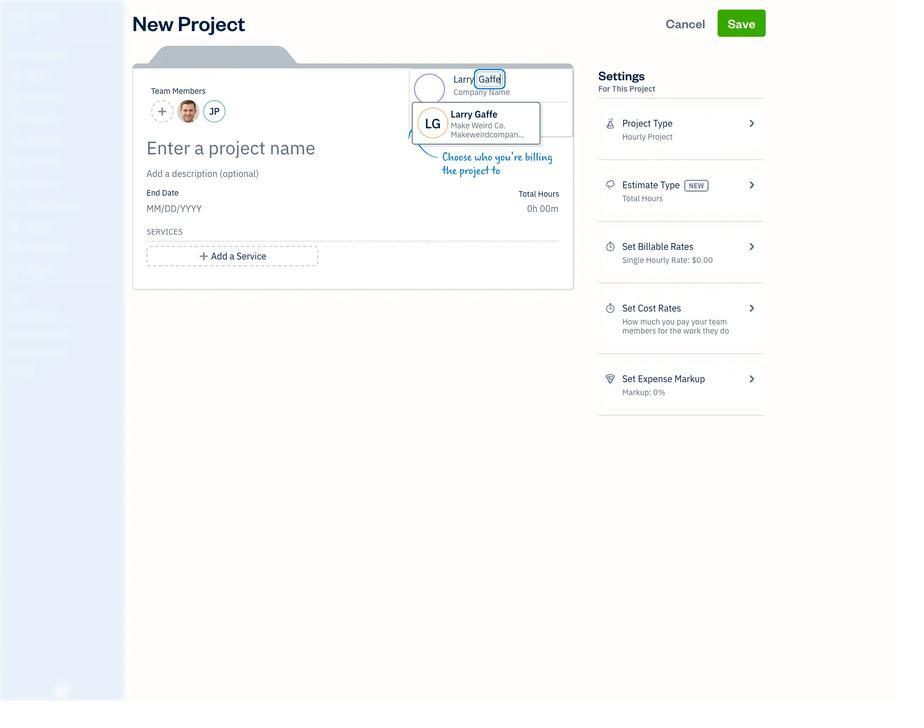 Task type: describe. For each thing, give the bounding box(es) containing it.
new project
[[132, 10, 246, 36]]

billing
[[525, 151, 553, 164]]

services
[[147, 227, 183, 237]]

inc
[[44, 10, 60, 22]]

chevronright image for project type
[[747, 117, 757, 130]]

items and services image
[[8, 329, 121, 338]]

weird
[[472, 121, 493, 131]]

set billable rates
[[623, 241, 694, 252]]

do
[[721, 326, 730, 336]]

save button
[[718, 10, 766, 37]]

new
[[689, 182, 705, 190]]

hourly project
[[623, 132, 673, 142]]

0%
[[654, 388, 666, 398]]

chevronright image for estimate type
[[747, 178, 757, 192]]

invoice image
[[7, 114, 21, 125]]

:
[[688, 255, 690, 265]]

you're
[[495, 151, 523, 164]]

type for project type
[[654, 118, 673, 129]]

0 horizontal spatial hours
[[538, 189, 560, 199]]

envelope image
[[454, 107, 465, 116]]

for
[[599, 84, 611, 94]]

rates for set cost rates
[[659, 303, 682, 314]]

pay
[[677, 317, 690, 327]]

project image
[[7, 178, 21, 190]]

add a service
[[211, 251, 267, 262]]

estimate image
[[7, 92, 21, 104]]

Phone Number text field
[[471, 122, 525, 132]]

Company Name text field
[[454, 87, 511, 97]]

make
[[451, 121, 470, 131]]

larry
[[451, 109, 473, 120]]

timetracking image
[[606, 302, 616, 315]]

1 horizontal spatial hours
[[642, 194, 664, 204]]

lg
[[425, 114, 441, 132]]

single
[[623, 255, 645, 265]]

estimate
[[623, 179, 659, 191]]

they
[[703, 326, 719, 336]]

1 horizontal spatial hourly
[[646, 255, 670, 265]]

0 horizontal spatial total
[[519, 189, 537, 199]]

apps image
[[8, 293, 121, 302]]

markup:
[[623, 388, 652, 398]]

new
[[132, 10, 174, 36]]

turtle
[[9, 10, 41, 22]]

end
[[147, 188, 160, 198]]

payment image
[[7, 135, 21, 147]]

set for set expense markup
[[623, 374, 636, 385]]

team members image
[[8, 311, 121, 320]]

Hourly Budget text field
[[527, 203, 560, 215]]

co.
[[495, 121, 506, 131]]

rates for set billable rates
[[671, 241, 694, 252]]

add a service button
[[147, 246, 319, 267]]

expense image
[[7, 157, 21, 168]]

main element
[[0, 0, 153, 702]]

settings image
[[8, 366, 121, 375]]

the inside how much you pay your team members for the work they do
[[670, 326, 682, 336]]

1 horizontal spatial total
[[623, 194, 640, 204]]

team
[[151, 86, 171, 96]]

Email Address text field
[[471, 107, 522, 117]]

markup: 0%
[[623, 388, 666, 398]]

0 vertical spatial hourly
[[623, 132, 646, 142]]

cancel
[[666, 15, 706, 31]]

estimates image
[[606, 178, 616, 192]]

set for set cost rates
[[623, 303, 636, 314]]

expenses image
[[606, 372, 616, 386]]

who
[[475, 151, 493, 164]]

much
[[641, 317, 661, 327]]

single hourly rate : $0.00
[[623, 255, 713, 265]]

expense
[[638, 374, 673, 385]]

choose
[[443, 151, 472, 164]]

settings
[[599, 67, 645, 83]]

project inside the settings for this project
[[630, 84, 656, 94]]

money image
[[7, 221, 21, 233]]

End date in  format text field
[[147, 203, 284, 215]]

bank connections image
[[8, 348, 121, 357]]

this
[[613, 84, 628, 94]]

set expense markup
[[623, 374, 706, 385]]

estimate type
[[623, 179, 680, 191]]

set for set billable rates
[[623, 241, 636, 252]]

First Name text field
[[454, 74, 475, 85]]

jp
[[209, 106, 220, 117]]



Task type: vqa. For each thing, say whether or not it's contained in the screenshot.
income
no



Task type: locate. For each thing, give the bounding box(es) containing it.
the inside choose who you're billing the project to
[[443, 165, 457, 178]]

chevronright image for set billable rates
[[747, 240, 757, 254]]

cost
[[638, 303, 657, 314]]

3 set from the top
[[623, 374, 636, 385]]

save
[[728, 15, 756, 31]]

1 vertical spatial set
[[623, 303, 636, 314]]

project type
[[623, 118, 673, 129]]

set
[[623, 241, 636, 252], [623, 303, 636, 314], [623, 374, 636, 385]]

settings for this project
[[599, 67, 656, 94]]

members
[[623, 326, 657, 336]]

larry gaffe make weird co. makeweirdcompany@weird.co
[[451, 109, 560, 140]]

rates up you
[[659, 303, 682, 314]]

1 horizontal spatial the
[[670, 326, 682, 336]]

billable
[[638, 241, 669, 252]]

project
[[460, 165, 490, 178]]

$0.00
[[692, 255, 713, 265]]

dashboard image
[[7, 49, 21, 61]]

chart image
[[7, 243, 21, 254]]

markup
[[675, 374, 706, 385]]

0 vertical spatial the
[[443, 165, 457, 178]]

Last Name text field
[[479, 74, 502, 85]]

plus image
[[199, 250, 209, 263]]

0 vertical spatial chevronright image
[[747, 117, 757, 130]]

0 horizontal spatial the
[[443, 165, 457, 178]]

you
[[663, 317, 675, 327]]

chevronright image for set cost rates
[[747, 302, 757, 315]]

Project Description text field
[[147, 167, 458, 181]]

1 vertical spatial chevronright image
[[747, 372, 757, 386]]

type
[[654, 118, 673, 129], [661, 179, 680, 191]]

set up single
[[623, 241, 636, 252]]

add team member image
[[157, 105, 168, 118]]

the
[[443, 165, 457, 178], [670, 326, 682, 336]]

end date
[[147, 188, 179, 198]]

0 vertical spatial type
[[654, 118, 673, 129]]

work
[[684, 326, 701, 336]]

1 horizontal spatial total hours
[[623, 194, 664, 204]]

a
[[230, 251, 235, 262]]

1 vertical spatial type
[[661, 179, 680, 191]]

hours
[[538, 189, 560, 199], [642, 194, 664, 204]]

chevronright image
[[747, 117, 757, 130], [747, 240, 757, 254], [747, 302, 757, 315]]

1 vertical spatial rates
[[659, 303, 682, 314]]

for
[[659, 326, 668, 336]]

total hours down estimate
[[623, 194, 664, 204]]

to
[[492, 165, 501, 178]]

hourly down set billable rates
[[646, 255, 670, 265]]

members
[[172, 86, 206, 96]]

service
[[237, 251, 267, 262]]

rates
[[671, 241, 694, 252], [659, 303, 682, 314]]

timer image
[[7, 200, 21, 211]]

the down choose
[[443, 165, 457, 178]]

1 vertical spatial hourly
[[646, 255, 670, 265]]

total up hourly budget text box
[[519, 189, 537, 199]]

0 vertical spatial rates
[[671, 241, 694, 252]]

rate
[[672, 255, 688, 265]]

1 vertical spatial chevronright image
[[747, 240, 757, 254]]

owner
[[9, 23, 30, 31]]

type left new
[[661, 179, 680, 191]]

chevronright image for set expense markup
[[747, 372, 757, 386]]

hourly
[[623, 132, 646, 142], [646, 255, 670, 265]]

1 chevronright image from the top
[[747, 117, 757, 130]]

type up hourly project
[[654, 118, 673, 129]]

how
[[623, 317, 639, 327]]

2 vertical spatial chevronright image
[[747, 302, 757, 315]]

3 chevronright image from the top
[[747, 302, 757, 315]]

choose who you're billing the project to
[[443, 151, 553, 178]]

2 set from the top
[[623, 303, 636, 314]]

project
[[178, 10, 246, 36], [630, 84, 656, 94], [623, 118, 652, 129], [648, 132, 673, 142]]

client image
[[7, 71, 21, 82]]

date
[[162, 188, 179, 198]]

timetracking image
[[606, 240, 616, 254]]

team
[[709, 317, 728, 327]]

set up how
[[623, 303, 636, 314]]

hours down estimate type
[[642, 194, 664, 204]]

chevronright image
[[747, 178, 757, 192], [747, 372, 757, 386]]

total down estimate
[[623, 194, 640, 204]]

1 vertical spatial the
[[670, 326, 682, 336]]

phone image
[[454, 122, 465, 131]]

rates up rate in the right top of the page
[[671, 241, 694, 252]]

freshbooks image
[[53, 684, 71, 697]]

1 chevronright image from the top
[[747, 178, 757, 192]]

cancel button
[[656, 10, 716, 37]]

your
[[692, 317, 708, 327]]

2 vertical spatial set
[[623, 374, 636, 385]]

0 horizontal spatial total hours
[[519, 189, 560, 199]]

set cost rates
[[623, 303, 682, 314]]

team members
[[151, 86, 206, 96]]

turtle inc owner
[[9, 10, 60, 31]]

the right the for
[[670, 326, 682, 336]]

type for estimate type
[[661, 179, 680, 191]]

report image
[[7, 264, 21, 276]]

projects image
[[606, 117, 616, 130]]

0 vertical spatial chevronright image
[[747, 178, 757, 192]]

hourly down project type
[[623, 132, 646, 142]]

total
[[519, 189, 537, 199], [623, 194, 640, 204]]

total hours up hourly budget text box
[[519, 189, 560, 199]]

1 set from the top
[[623, 241, 636, 252]]

2 chevronright image from the top
[[747, 240, 757, 254]]

makeweirdcompany@weird.co
[[451, 130, 560, 140]]

total hours
[[519, 189, 560, 199], [623, 194, 664, 204]]

Project Name text field
[[147, 136, 458, 159]]

0 vertical spatial set
[[623, 241, 636, 252]]

set up the markup: at the bottom right of the page
[[623, 374, 636, 385]]

how much you pay your team members for the work they do
[[623, 317, 730, 336]]

gaffe
[[475, 109, 498, 120]]

2 chevronright image from the top
[[747, 372, 757, 386]]

hours up hourly budget text box
[[538, 189, 560, 199]]

0 horizontal spatial hourly
[[623, 132, 646, 142]]

add
[[211, 251, 228, 262]]



